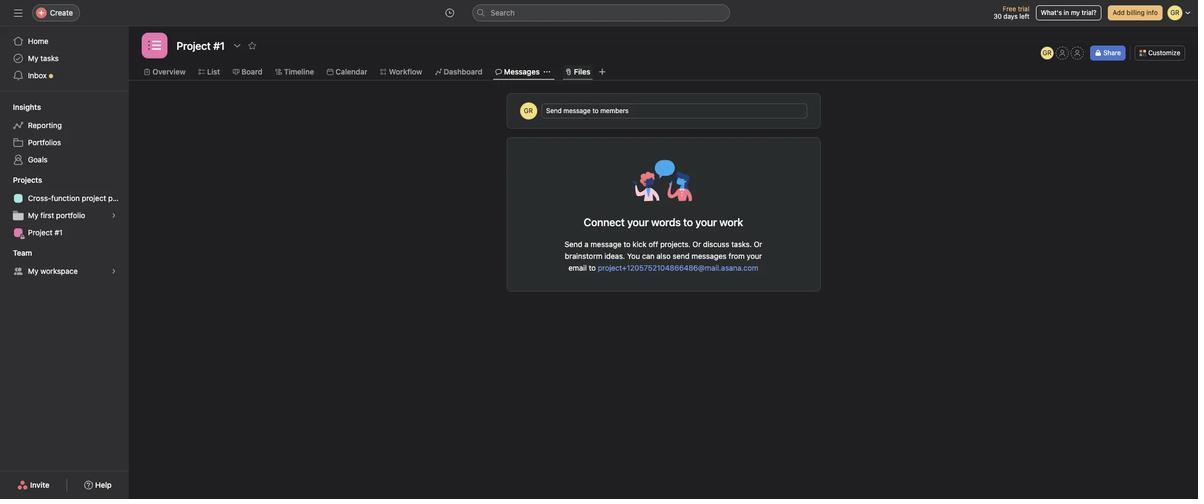 Task type: locate. For each thing, give the bounding box(es) containing it.
free trial 30 days left
[[994, 5, 1030, 20]]

0 vertical spatial send
[[546, 107, 562, 115]]

1 vertical spatial my
[[28, 211, 38, 220]]

gr down messages
[[524, 107, 533, 115]]

dashboard
[[444, 67, 482, 76]]

hide sidebar image
[[14, 9, 23, 17]]

cross-
[[28, 194, 51, 203]]

project
[[82, 194, 106, 203]]

1 vertical spatial send
[[565, 240, 582, 249]]

projects button
[[0, 175, 42, 186]]

send inside send a message to kick off projects. or discuss tasks. or brainstorm ideas. you can also send messages from your email to
[[565, 240, 582, 249]]

see details, my workspace image
[[111, 268, 117, 275]]

message left "members"
[[563, 107, 591, 115]]

members
[[600, 107, 629, 115]]

inbox link
[[6, 67, 122, 84]]

send down tab actions 'icon'
[[546, 107, 562, 115]]

send
[[546, 107, 562, 115], [565, 240, 582, 249]]

reporting
[[28, 121, 62, 130]]

3 my from the top
[[28, 267, 38, 276]]

connect your words to your work
[[584, 216, 743, 229]]

to
[[592, 107, 599, 115], [683, 216, 693, 229], [624, 240, 631, 249], [589, 264, 596, 273]]

add tab image
[[598, 68, 607, 76]]

gr inside "button"
[[1043, 49, 1052, 57]]

help
[[95, 481, 112, 490]]

connect
[[584, 216, 625, 229]]

your up "kick"
[[627, 216, 649, 229]]

1 horizontal spatial or
[[754, 240, 762, 249]]

send inside button
[[546, 107, 562, 115]]

tab actions image
[[544, 69, 550, 75]]

project #1 link
[[6, 224, 122, 242]]

send left a
[[565, 240, 582, 249]]

1 horizontal spatial your
[[747, 252, 762, 261]]

my for my first portfolio
[[28, 211, 38, 220]]

off
[[649, 240, 658, 249]]

1 vertical spatial gr
[[524, 107, 533, 115]]

None text field
[[174, 36, 227, 55]]

in
[[1064, 9, 1069, 17]]

or right tasks.
[[754, 240, 762, 249]]

my
[[28, 54, 38, 63], [28, 211, 38, 220], [28, 267, 38, 276]]

0 vertical spatial my
[[28, 54, 38, 63]]

my inside my tasks link
[[28, 54, 38, 63]]

customize
[[1148, 49, 1180, 57]]

email
[[568, 264, 587, 273]]

goals link
[[6, 151, 122, 169]]

cross-function project plan link
[[6, 190, 123, 207]]

project #1
[[28, 228, 63, 237]]

my tasks
[[28, 54, 59, 63]]

your
[[627, 216, 649, 229], [747, 252, 762, 261]]

my inside the 'my workspace' link
[[28, 267, 38, 276]]

dashboard link
[[435, 66, 482, 78]]

timeline
[[284, 67, 314, 76]]

workflow
[[389, 67, 422, 76]]

2 vertical spatial my
[[28, 267, 38, 276]]

customize button
[[1135, 46, 1185, 61]]

my down team
[[28, 267, 38, 276]]

1 vertical spatial your
[[747, 252, 762, 261]]

1 or from the left
[[693, 240, 701, 249]]

0 horizontal spatial or
[[693, 240, 701, 249]]

0 vertical spatial gr
[[1043, 49, 1052, 57]]

0 horizontal spatial send
[[546, 107, 562, 115]]

message inside button
[[563, 107, 591, 115]]

to down brainstorm
[[589, 264, 596, 273]]

your work
[[696, 216, 743, 229]]

also
[[657, 252, 671, 261]]

your inside send a message to kick off projects. or discuss tasks. or brainstorm ideas. you can also send messages from your email to
[[747, 252, 762, 261]]

home
[[28, 37, 48, 46]]

what's in my trial? button
[[1036, 5, 1101, 20]]

my inside my first portfolio 'link'
[[28, 211, 38, 220]]

workspace
[[40, 267, 78, 276]]

send
[[673, 252, 690, 261]]

or
[[693, 240, 701, 249], [754, 240, 762, 249]]

0 vertical spatial your
[[627, 216, 649, 229]]

message inside send a message to kick off projects. or discuss tasks. or brainstorm ideas. you can also send messages from your email to
[[591, 240, 622, 249]]

function
[[51, 194, 80, 203]]

trial?
[[1082, 9, 1097, 17]]

2 my from the top
[[28, 211, 38, 220]]

1 horizontal spatial send
[[565, 240, 582, 249]]

team button
[[0, 248, 32, 259]]

add billing info
[[1113, 9, 1158, 17]]

files link
[[565, 66, 590, 78]]

your down tasks.
[[747, 252, 762, 261]]

or up messages
[[693, 240, 701, 249]]

my left first
[[28, 211, 38, 220]]

message up "ideas."
[[591, 240, 622, 249]]

message
[[563, 107, 591, 115], [591, 240, 622, 249]]

overview
[[152, 67, 186, 76]]

to left "members"
[[592, 107, 599, 115]]

you
[[627, 252, 640, 261]]

30
[[994, 12, 1002, 20]]

workflow link
[[380, 66, 422, 78]]

my left tasks on the top of page
[[28, 54, 38, 63]]

gr
[[1043, 49, 1052, 57], [524, 107, 533, 115]]

free
[[1003, 5, 1016, 13]]

1 horizontal spatial gr
[[1043, 49, 1052, 57]]

show options image
[[233, 41, 241, 50]]

invite button
[[10, 476, 56, 495]]

my tasks link
[[6, 50, 122, 67]]

gr down what's
[[1043, 49, 1052, 57]]

invite
[[30, 481, 49, 490]]

0 vertical spatial message
[[563, 107, 591, 115]]

search button
[[472, 4, 730, 21]]

to right words
[[683, 216, 693, 229]]

1 my from the top
[[28, 54, 38, 63]]

1 vertical spatial message
[[591, 240, 622, 249]]



Task type: describe. For each thing, give the bounding box(es) containing it.
to inside button
[[592, 107, 599, 115]]

help button
[[77, 476, 119, 495]]

my first portfolio link
[[6, 207, 122, 224]]

info
[[1146, 9, 1158, 17]]

2 or from the left
[[754, 240, 762, 249]]

trial
[[1018, 5, 1030, 13]]

billing
[[1127, 9, 1145, 17]]

insights element
[[0, 98, 129, 171]]

add
[[1113, 9, 1125, 17]]

team
[[13, 249, 32, 258]]

global element
[[0, 26, 129, 91]]

brainstorm
[[565, 252, 602, 261]]

my for my workspace
[[28, 267, 38, 276]]

inbox
[[28, 71, 47, 80]]

tasks
[[40, 54, 59, 63]]

files
[[574, 67, 590, 76]]

my
[[1071, 9, 1080, 17]]

share button
[[1090, 46, 1126, 61]]

my workspace
[[28, 267, 78, 276]]

messages
[[504, 67, 540, 76]]

home link
[[6, 33, 122, 50]]

send for send message to members
[[546, 107, 562, 115]]

portfolios link
[[6, 134, 122, 151]]

see details, my first portfolio image
[[111, 213, 117, 219]]

insights button
[[0, 102, 41, 113]]

add billing info button
[[1108, 5, 1163, 20]]

messages link
[[495, 66, 540, 78]]

0 horizontal spatial your
[[627, 216, 649, 229]]

gr button
[[1041, 47, 1054, 60]]

0 horizontal spatial gr
[[524, 107, 533, 115]]

search
[[491, 8, 515, 17]]

#1
[[54, 228, 63, 237]]

what's
[[1041, 9, 1062, 17]]

projects element
[[0, 171, 129, 244]]

teams element
[[0, 244, 129, 282]]

first
[[40, 211, 54, 220]]

can
[[642, 252, 654, 261]]

board
[[241, 67, 262, 76]]

my for my tasks
[[28, 54, 38, 63]]

project
[[28, 228, 52, 237]]

portfolio
[[56, 211, 85, 220]]

calendar link
[[327, 66, 367, 78]]

insights
[[13, 103, 41, 112]]

to left "kick"
[[624, 240, 631, 249]]

cross-function project plan
[[28, 194, 123, 203]]

send message to members button
[[541, 104, 807, 119]]

timeline link
[[275, 66, 314, 78]]

plan
[[108, 194, 123, 203]]

overview link
[[144, 66, 186, 78]]

board link
[[233, 66, 262, 78]]

list image
[[148, 39, 161, 52]]

portfolios
[[28, 138, 61, 147]]

projects
[[13, 176, 42, 185]]

create
[[50, 8, 73, 17]]

my workspace link
[[6, 263, 122, 280]]

kick
[[633, 240, 647, 249]]

what's in my trial?
[[1041, 9, 1097, 17]]

my first portfolio
[[28, 211, 85, 220]]

discuss
[[703, 240, 729, 249]]

calendar
[[335, 67, 367, 76]]

left
[[1020, 12, 1030, 20]]

project+1205752104866486@mail.asana.com link
[[598, 264, 758, 273]]

from
[[729, 252, 745, 261]]

a
[[584, 240, 588, 249]]

words
[[651, 216, 681, 229]]

add to starred image
[[248, 41, 256, 50]]

goals
[[28, 155, 48, 164]]

history image
[[446, 9, 454, 17]]

reporting link
[[6, 117, 122, 134]]

tasks.
[[731, 240, 752, 249]]

list
[[207, 67, 220, 76]]

list link
[[199, 66, 220, 78]]

send for send a message to kick off projects. or discuss tasks. or brainstorm ideas. you can also send messages from your email to
[[565, 240, 582, 249]]

messages
[[692, 252, 727, 261]]

days
[[1004, 12, 1018, 20]]

send a message to kick off projects. or discuss tasks. or brainstorm ideas. you can also send messages from your email to
[[565, 240, 762, 273]]

search list box
[[472, 4, 730, 21]]

project+1205752104866486@mail.asana.com
[[598, 264, 758, 273]]

send message to members
[[546, 107, 629, 115]]

share
[[1103, 49, 1121, 57]]

ideas.
[[604, 252, 625, 261]]

create button
[[32, 4, 80, 21]]

projects.
[[660, 240, 691, 249]]



Task type: vqa. For each thing, say whether or not it's contained in the screenshot.
To within button
yes



